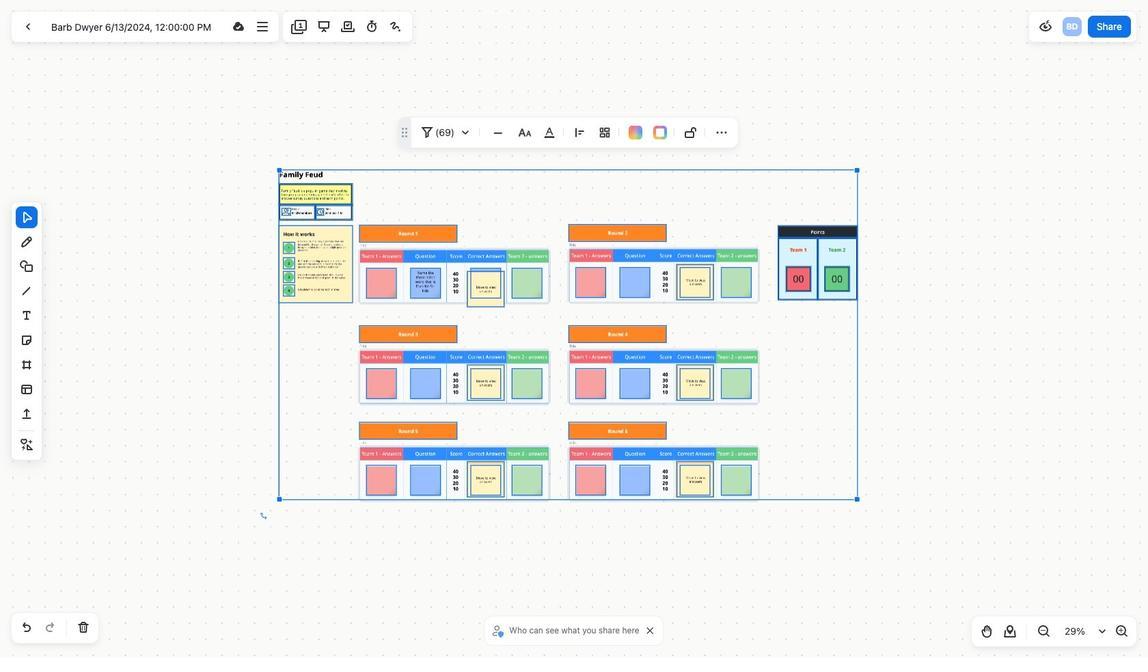 Task type: vqa. For each thing, say whether or not it's contained in the screenshot.
the top SHARE icon
no



Task type: locate. For each thing, give the bounding box(es) containing it.
laser image
[[388, 18, 404, 35]]

list
[[1062, 16, 1084, 38]]

close image
[[647, 628, 654, 634]]

timer image
[[364, 18, 380, 35]]

presentation image
[[316, 18, 332, 35]]

Document name text field
[[41, 16, 226, 38]]

zoom in image
[[1114, 623, 1130, 640]]

format styles image
[[517, 124, 533, 141]]

fill menu item
[[629, 126, 643, 139]]

menu item
[[680, 122, 702, 144]]



Task type: describe. For each thing, give the bounding box(es) containing it.
barb dwyer list item
[[1062, 16, 1084, 38]]

dashboard image
[[20, 18, 36, 35]]

more options image
[[255, 18, 271, 35]]

pages image
[[292, 18, 308, 35]]

zoom out image
[[1036, 623, 1052, 640]]

clear page image
[[75, 620, 92, 636]]

undo image
[[18, 620, 35, 636]]

vote3634634 image
[[340, 18, 356, 35]]



